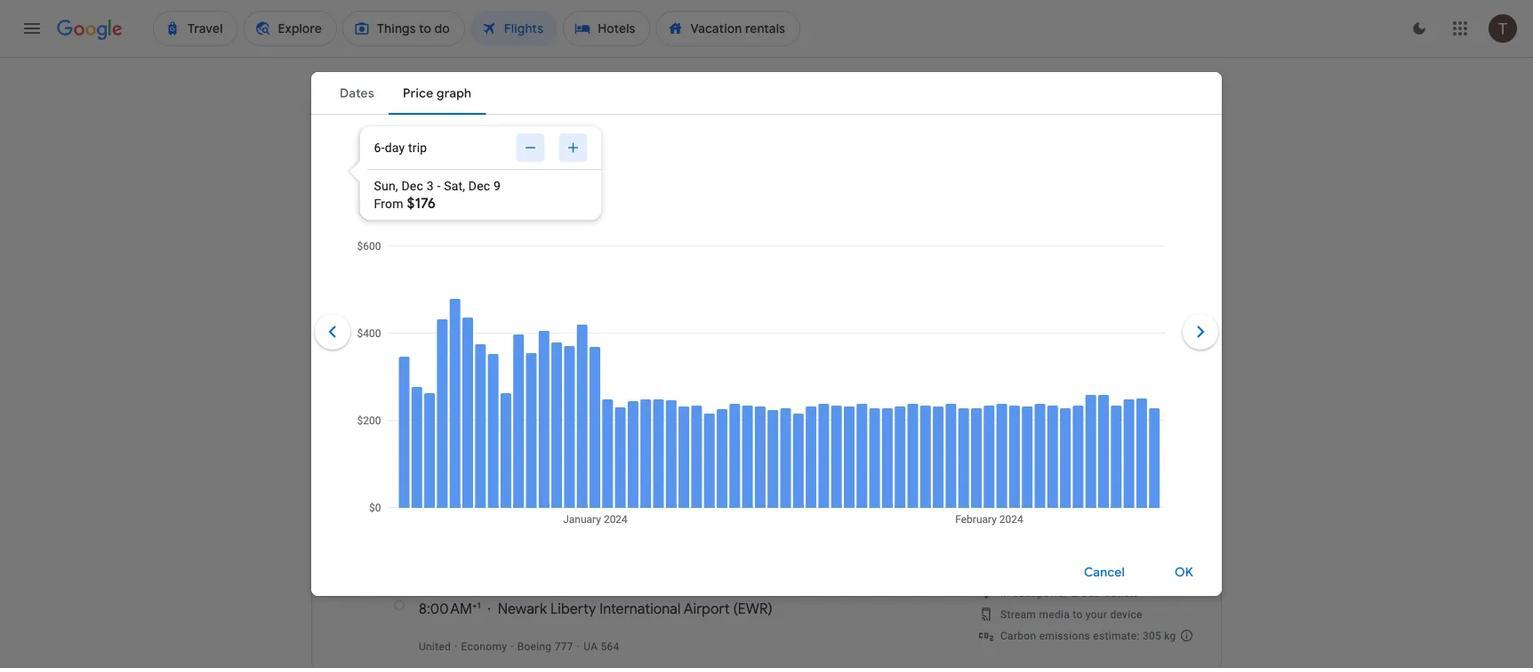 Task type: describe. For each thing, give the bounding box(es) containing it.
emissions for carbon
[[1040, 629, 1091, 642]]

assistance
[[1046, 427, 1100, 440]]

1 inside popup button
[[469, 90, 476, 105]]

1 inside the 8:00 am + 1
[[477, 600, 481, 611]]

sun, dec 3
[[480, 481, 550, 499]]

best departing flights main content
[[311, 250, 1222, 668]]

include
[[576, 427, 612, 440]]

Arrival time: 8:00 AM on  Monday, December 4. text field
[[419, 600, 481, 618]]

pays
[[518, 345, 544, 359]]

taxes
[[659, 427, 686, 440]]

ewr
[[738, 600, 768, 618]]

drops
[[717, 345, 750, 359]]

avg emissions
[[850, 494, 922, 506]]

after
[[753, 345, 780, 359]]

your
[[1086, 608, 1108, 620]]

price guarantee
[[375, 322, 481, 340]]

if
[[653, 345, 661, 359]]

to
[[1073, 608, 1083, 620]]

by:
[[1176, 425, 1194, 441]]

ok button
[[1154, 551, 1215, 594]]

for
[[375, 345, 394, 359]]

apply.
[[958, 427, 988, 440]]

round trip
[[1102, 495, 1150, 508]]

1 the from the left
[[571, 345, 589, 359]]

305 kg co 2
[[850, 472, 926, 493]]

optional
[[780, 427, 822, 440]]

based
[[351, 427, 381, 440]]

trip inside best departing flights "main content"
[[1133, 495, 1150, 508]]

liberty
[[551, 600, 596, 618]]

boeing 777
[[517, 640, 574, 653]]

passenger assistance button
[[991, 427, 1100, 440]]

united
[[419, 640, 451, 653]]

newark
[[498, 600, 547, 618]]

flight
[[1023, 483, 1054, 499]]

in-
[[1001, 587, 1013, 599]]

power
[[1038, 587, 1068, 599]]

dec for sun, dec 3
[[512, 481, 539, 499]]

ranked
[[311, 427, 348, 440]]

ok
[[1175, 564, 1194, 580]]

convenience
[[449, 427, 511, 440]]

0 horizontal spatial trip
[[408, 140, 427, 155]]

sun, for sun, dec 3
[[480, 481, 509, 499]]

economy
[[461, 640, 507, 653]]

3 for sun, dec 3 - sat, dec 9 from $176
[[427, 178, 434, 193]]

9
[[494, 178, 501, 193]]

filters
[[363, 184, 397, 200]]

2 the from the left
[[664, 345, 682, 359]]

New feature text field
[[488, 322, 527, 340]]

bags button
[[593, 178, 662, 206]]

price
[[375, 322, 410, 340]]

book.
[[807, 345, 838, 359]]

departure
[[394, 481, 463, 499]]

$253
[[1118, 472, 1150, 491]]

1 and from the left
[[427, 427, 446, 440]]

8:00 am
[[419, 600, 472, 618]]

usb
[[1081, 587, 1102, 599]]

1 horizontal spatial +
[[689, 427, 695, 440]]

select
[[983, 483, 1020, 499]]

for some flights, google pays you the difference if the price drops after you book.
[[375, 345, 838, 359]]

bag fees button
[[889, 427, 932, 440]]

avg
[[850, 494, 868, 506]]

difference
[[593, 345, 650, 359]]

sort by: button
[[1141, 417, 1222, 449]]

round
[[1102, 495, 1131, 508]]

this price for this flight doesn't include overhead bin access. if you need a carry-on bag, use the bags filter to update prices. image
[[1097, 470, 1118, 492]]

sun, for sun, dec 3 - sat, dec 9 from $176
[[374, 178, 398, 193]]

stream media to your device
[[1001, 608, 1143, 620]]

required
[[615, 427, 656, 440]]

dec for sun, dec 3 - sat, dec 9 from $176
[[402, 178, 423, 193]]

1 horizontal spatial dec
[[469, 178, 490, 193]]

)
[[768, 600, 773, 618]]

charges
[[824, 427, 864, 440]]

1 fees from the left
[[698, 427, 719, 440]]

777
[[555, 640, 574, 653]]

seat
[[1013, 587, 1035, 599]]

1 horizontal spatial kg
[[1165, 629, 1177, 642]]

best departing flights
[[311, 400, 490, 423]]

estimate:
[[1094, 629, 1140, 642]]

305 inside the 305 kg co 2
[[850, 472, 875, 491]]

all
[[345, 184, 360, 200]]

sun, dec 3 - sat, dec 9 from $176
[[374, 178, 501, 213]]

best
[[311, 400, 348, 423]]

stops button
[[419, 178, 493, 206]]

in-seat power & usb outlets
[[1001, 587, 1139, 599]]

6-
[[374, 140, 385, 155]]

1 horizontal spatial price
[[686, 345, 714, 359]]

253 US dollars text field
[[1118, 472, 1150, 491]]

kg inside the 305 kg co 2
[[878, 472, 894, 491]]



Task type: locate. For each thing, give the bounding box(es) containing it.
sort
[[1148, 425, 1173, 441]]

1 vertical spatial 3
[[542, 481, 550, 499]]

dec
[[402, 178, 423, 193], [469, 178, 490, 193], [512, 481, 539, 499]]

1 vertical spatial 305
[[1143, 629, 1162, 642]]

ranked based on price and convenience
[[311, 427, 511, 440]]

1 horizontal spatial you
[[783, 345, 803, 359]]

0 horizontal spatial kg
[[878, 472, 894, 491]]

0 horizontal spatial fees
[[698, 427, 719, 440]]

+ up economy
[[472, 600, 477, 611]]

1 vertical spatial kg
[[1165, 629, 1177, 642]]

1 horizontal spatial and
[[867, 427, 886, 440]]

+
[[689, 427, 695, 440], [472, 600, 477, 611]]

kg right estimate:
[[1165, 629, 1177, 642]]

+ inside the 8:00 am + 1
[[472, 600, 477, 611]]

1 horizontal spatial fees
[[910, 427, 932, 440]]

device
[[1111, 608, 1143, 620]]

3 down prices on the left bottom of the page
[[542, 481, 550, 499]]

airport
[[684, 600, 730, 618]]

departing
[[353, 400, 434, 423]]

0 horizontal spatial and
[[427, 427, 446, 440]]

2
[[919, 478, 926, 493]]

all filters button
[[311, 178, 412, 206]]

3 inside best departing flights "main content"
[[542, 481, 550, 499]]

carbon emissions estimate: 305 kilograms element
[[1001, 629, 1177, 642]]

outlets
[[1105, 587, 1139, 599]]

2 and from the left
[[867, 427, 886, 440]]

price
[[686, 345, 714, 359], [400, 427, 425, 440]]

1 horizontal spatial emissions
[[1040, 629, 1091, 642]]

1 horizontal spatial the
[[664, 345, 682, 359]]

8:00 am + 1
[[419, 600, 481, 618]]

emissions down stream media to your device
[[1040, 629, 1091, 642]]

&
[[1071, 587, 1078, 599]]

305 up avg
[[850, 472, 875, 491]]

3 for sun, dec 3
[[542, 481, 550, 499]]

sun, up from
[[374, 178, 398, 193]]

emissions down the 305 kg co 2
[[871, 494, 922, 506]]

0 vertical spatial 305
[[850, 472, 875, 491]]

2 horizontal spatial dec
[[512, 481, 539, 499]]

sort by:
[[1148, 425, 1194, 441]]

google
[[474, 345, 514, 359]]

0 horizontal spatial price
[[400, 427, 425, 440]]

0 horizontal spatial you
[[548, 345, 568, 359]]

trip down $253
[[1133, 495, 1150, 508]]

 image
[[577, 640, 580, 653]]

0 vertical spatial 3
[[427, 178, 434, 193]]

0 vertical spatial kg
[[878, 472, 894, 491]]

you
[[548, 345, 568, 359], [783, 345, 803, 359]]

learn more about ranking image
[[515, 426, 531, 442]]

(
[[733, 600, 738, 618]]

sun, inside best departing flights "main content"
[[480, 481, 509, 499]]

0 horizontal spatial +
[[472, 600, 477, 611]]

select flight
[[983, 483, 1054, 499]]

price right "on"
[[400, 427, 425, 440]]

the left difference
[[571, 345, 589, 359]]

dec inside best departing flights "main content"
[[512, 481, 539, 499]]

none search field containing all filters
[[311, 82, 1222, 236]]

0 horizontal spatial sun,
[[374, 178, 398, 193]]

6-day trip
[[374, 140, 427, 155]]

0 vertical spatial 1
[[469, 90, 476, 105]]

the right if
[[664, 345, 682, 359]]

1 horizontal spatial trip
[[1133, 495, 1150, 508]]

prices include required taxes + fees for 1 adult. optional charges and bag fees may apply. passenger assistance
[[542, 427, 1100, 440]]

dec up $176
[[402, 178, 423, 193]]

the
[[571, 345, 589, 359], [664, 345, 682, 359]]

carbon
[[1001, 629, 1037, 642]]

1 vertical spatial sun,
[[480, 481, 509, 499]]

day
[[385, 140, 405, 155]]

0 horizontal spatial emissions
[[871, 494, 922, 506]]

1 button
[[437, 82, 508, 114]]

2 fees from the left
[[910, 427, 932, 440]]

and down flights
[[427, 427, 446, 440]]

fees
[[698, 427, 719, 440], [910, 427, 932, 440]]

+ right taxes at bottom left
[[689, 427, 695, 440]]

fees left for
[[698, 427, 719, 440]]

flights,
[[432, 345, 471, 359]]

bag
[[889, 427, 907, 440]]

all filters
[[345, 184, 397, 200]]

from
[[374, 197, 404, 211]]

boeing
[[517, 640, 552, 653]]

1 vertical spatial emissions
[[1040, 629, 1091, 642]]

305 right estimate:
[[1143, 629, 1162, 642]]

you right after
[[783, 345, 803, 359]]

guarantee
[[413, 322, 481, 340]]

bags
[[603, 184, 632, 200]]

3
[[427, 178, 434, 193], [542, 481, 550, 499]]

1 vertical spatial 1
[[739, 427, 746, 440]]

emissions for avg
[[871, 494, 922, 506]]

trip
[[408, 140, 427, 155], [1133, 495, 1150, 508]]

kg
[[878, 472, 894, 491], [1165, 629, 1177, 642]]

1 you from the left
[[548, 345, 568, 359]]

newark liberty international airport ( ewr )
[[498, 600, 773, 618]]

0 horizontal spatial dec
[[402, 178, 423, 193]]

0 vertical spatial price
[[686, 345, 714, 359]]

scroll forward image
[[1180, 310, 1222, 353]]

emissions
[[871, 494, 922, 506], [1040, 629, 1091, 642]]

1 horizontal spatial 305
[[1143, 629, 1162, 642]]

dec left 9
[[469, 178, 490, 193]]

1 vertical spatial price
[[400, 427, 425, 440]]

dec down learn more about ranking image
[[512, 481, 539, 499]]

adult.
[[749, 427, 777, 440]]

co
[[897, 472, 919, 491]]

2 horizontal spatial 1
[[739, 427, 746, 440]]

kg up avg emissions
[[878, 472, 894, 491]]

0 vertical spatial emissions
[[871, 494, 922, 506]]

0 horizontal spatial 1
[[469, 90, 476, 105]]

scroll backward image
[[311, 310, 354, 353]]

1 horizontal spatial 3
[[542, 481, 550, 499]]

3 left -
[[427, 178, 434, 193]]

305
[[850, 472, 875, 491], [1143, 629, 1162, 642]]

and left bag
[[867, 427, 886, 440]]

find the best price region
[[311, 250, 1222, 296]]

prices
[[542, 427, 573, 440]]

0 vertical spatial trip
[[408, 140, 427, 155]]

1 horizontal spatial 1
[[477, 600, 481, 611]]

2 you from the left
[[783, 345, 803, 359]]

1 vertical spatial trip
[[1133, 495, 1150, 508]]

may
[[934, 427, 955, 440]]

0 horizontal spatial 3
[[427, 178, 434, 193]]

sat,
[[444, 178, 465, 193]]

ua 564
[[584, 640, 620, 653]]

price left drops
[[686, 345, 714, 359]]

ua
[[584, 640, 598, 653]]

0 vertical spatial sun,
[[374, 178, 398, 193]]

swap origin and destination. image
[[584, 135, 605, 157]]

you right pays
[[548, 345, 568, 359]]

fees right bag
[[910, 427, 932, 440]]

new
[[496, 326, 519, 337]]

-
[[437, 178, 441, 193]]

media
[[1039, 608, 1070, 620]]

sun, down convenience
[[480, 481, 509, 499]]

sun, inside "sun, dec 3 - sat, dec 9 from $176"
[[374, 178, 398, 193]]

stream
[[1001, 608, 1037, 620]]

and
[[427, 427, 446, 440], [867, 427, 886, 440]]

carbon emissions estimate: 305 kg
[[1001, 629, 1177, 642]]

0 horizontal spatial 305
[[850, 472, 875, 491]]

1 horizontal spatial sun,
[[480, 481, 509, 499]]

flights
[[438, 400, 490, 423]]

some
[[397, 345, 429, 359]]

cancel button
[[1063, 551, 1147, 594]]

2 vertical spatial 1
[[477, 600, 481, 611]]

for
[[722, 427, 736, 440]]

cancel
[[1084, 564, 1125, 580]]

trip right day
[[408, 140, 427, 155]]

passenger
[[991, 427, 1043, 440]]

0 horizontal spatial the
[[571, 345, 589, 359]]

3 inside "sun, dec 3 - sat, dec 9 from $176"
[[427, 178, 434, 193]]

select flight button
[[962, 476, 1076, 505]]

0 vertical spatial +
[[689, 427, 695, 440]]

None search field
[[311, 82, 1222, 236]]

1 vertical spatial +
[[472, 600, 477, 611]]



Task type: vqa. For each thing, say whether or not it's contained in the screenshot.
STATES
no



